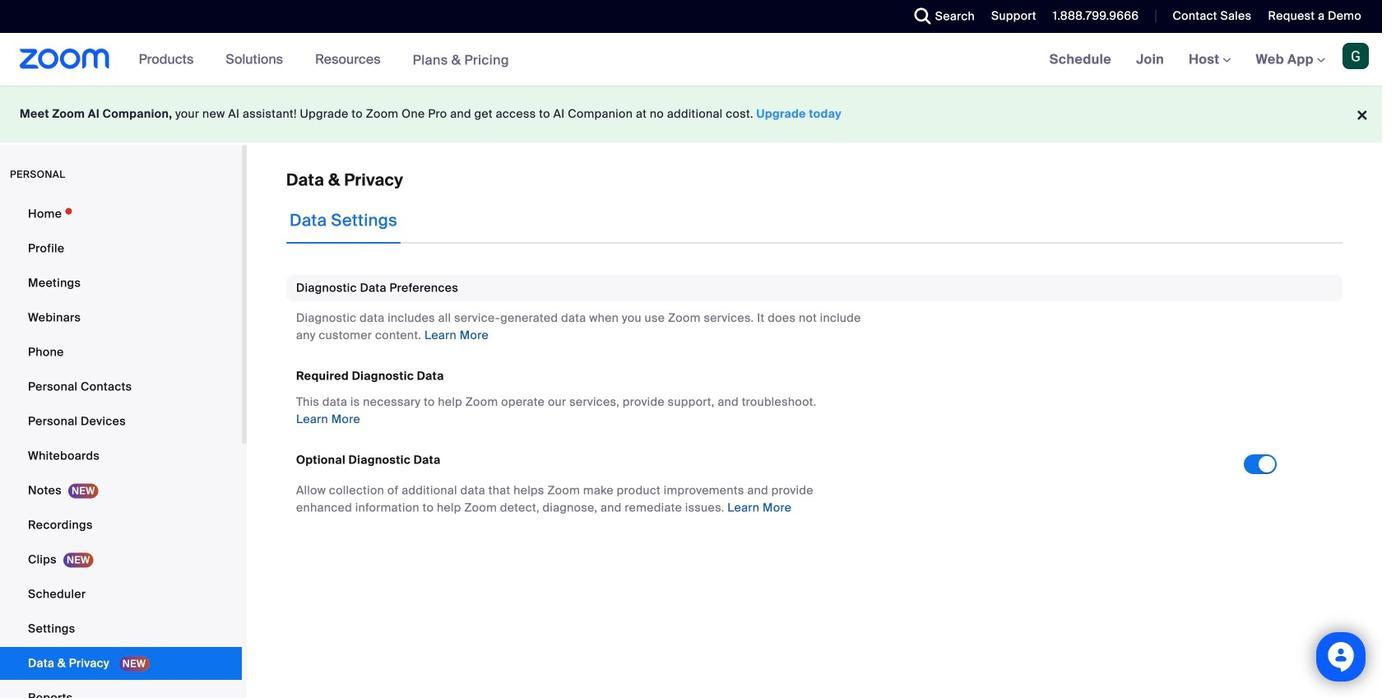 Task type: vqa. For each thing, say whether or not it's contained in the screenshot.
Font image
no



Task type: describe. For each thing, give the bounding box(es) containing it.
personal menu menu
[[0, 198, 242, 698]]

product information navigation
[[126, 33, 522, 87]]

profile picture image
[[1343, 43, 1370, 69]]



Task type: locate. For each thing, give the bounding box(es) containing it.
meetings navigation
[[1038, 33, 1383, 87]]

zoom logo image
[[20, 49, 110, 69]]

tab
[[286, 198, 401, 244]]

footer
[[0, 86, 1383, 142]]

banner
[[0, 33, 1383, 87]]



